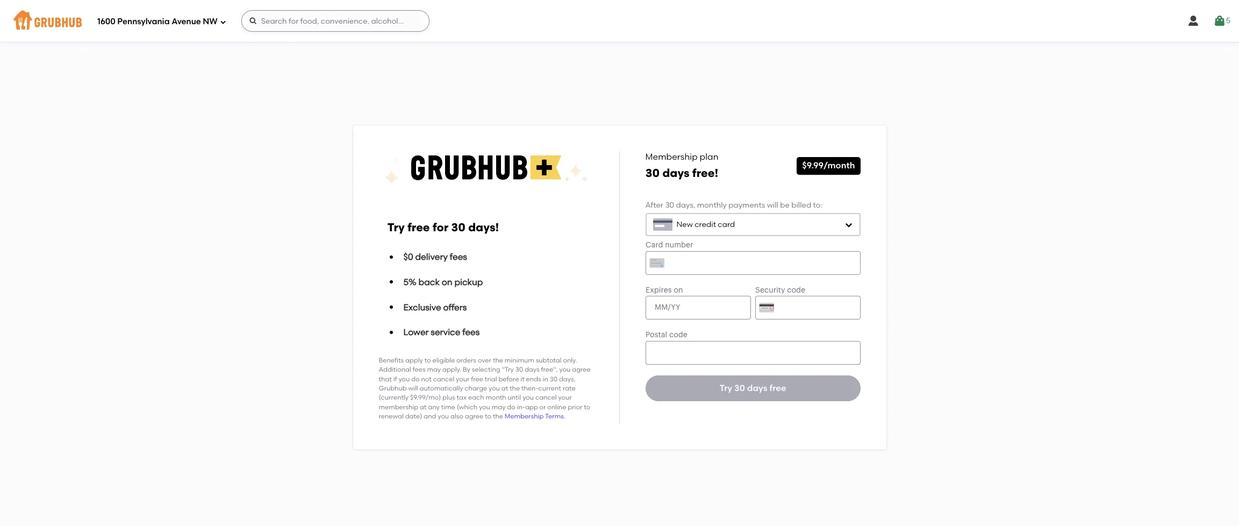 Task type: locate. For each thing, give the bounding box(es) containing it.
free inside the try 30 days free button
[[770, 383, 787, 393]]

to down month
[[485, 413, 492, 420]]

0 horizontal spatial do
[[412, 375, 420, 383]]

0 vertical spatial may
[[427, 366, 441, 373]]

current
[[539, 385, 561, 392]]

5%
[[404, 277, 417, 287]]

1 horizontal spatial may
[[492, 403, 506, 411]]

monthly
[[697, 201, 727, 210]]

after
[[646, 201, 664, 210]]

1 vertical spatial will
[[408, 385, 418, 392]]

will
[[767, 201, 779, 210], [408, 385, 418, 392]]

and
[[424, 413, 436, 420]]

charge
[[465, 385, 487, 392]]

grubhub
[[379, 385, 407, 392]]

eligible
[[433, 356, 455, 364]]

payments
[[729, 201, 766, 210]]

trial
[[485, 375, 497, 383]]

app
[[525, 403, 538, 411]]

0 vertical spatial will
[[767, 201, 779, 210]]

may up not
[[427, 366, 441, 373]]

the up until
[[510, 385, 520, 392]]

1 vertical spatial to
[[584, 403, 591, 411]]

1 vertical spatial agree
[[465, 413, 484, 420]]

2 horizontal spatial svg image
[[1214, 15, 1227, 27]]

fees right the "delivery"
[[450, 252, 467, 262]]

billed
[[792, 201, 812, 210]]

1 horizontal spatial will
[[767, 201, 779, 210]]

membership inside membership plan 30 days free!
[[646, 152, 698, 162]]

to
[[425, 356, 431, 364], [584, 403, 591, 411], [485, 413, 492, 420]]

any
[[428, 403, 440, 411]]

delivery
[[415, 252, 448, 262]]

to right apply
[[425, 356, 431, 364]]

0 vertical spatial cancel
[[433, 375, 455, 383]]

2 vertical spatial days
[[747, 383, 768, 393]]

0 horizontal spatial your
[[456, 375, 470, 383]]

0 vertical spatial agree
[[572, 366, 591, 373]]

1 vertical spatial try
[[720, 383, 733, 393]]

1 horizontal spatial your
[[559, 394, 572, 401]]

to right prior
[[584, 403, 591, 411]]

1 vertical spatial membership
[[505, 413, 544, 420]]

1 vertical spatial may
[[492, 403, 506, 411]]

lower service fees
[[404, 327, 480, 337]]

may down month
[[492, 403, 506, 411]]

1 horizontal spatial membership
[[646, 152, 698, 162]]

1 horizontal spatial free
[[471, 375, 484, 383]]

ends
[[526, 375, 541, 383]]

days
[[663, 166, 690, 180], [525, 366, 540, 373], [747, 383, 768, 393]]

1 horizontal spatial do
[[507, 403, 516, 411]]

$9.99/month
[[803, 161, 855, 171]]

days,
[[676, 201, 696, 210], [559, 375, 576, 383]]

each
[[468, 394, 484, 401]]

not
[[421, 375, 432, 383]]

in-
[[517, 403, 525, 411]]

cancel up or
[[536, 394, 557, 401]]

agree
[[572, 366, 591, 373], [465, 413, 484, 420]]

2 vertical spatial free
[[770, 383, 787, 393]]

1 vertical spatial cancel
[[536, 394, 557, 401]]

do
[[412, 375, 420, 383], [507, 403, 516, 411]]

$0
[[404, 252, 413, 262]]

fees inside benefits apply to eligible orders over the minimum subtotal only. additional fees may apply. by selecting "try 30 days free", you agree that if you do not cancel your free trial before it ends in 30 days, grubhub will automatically charge you at the then-current rate (currently $9.99/mo) plus tax each month until you cancel your membership at any time (which you may do in-app or online prior to renewal date) and you also agree to the
[[413, 366, 426, 373]]

0 horizontal spatial svg image
[[220, 19, 226, 25]]

1 horizontal spatial try
[[720, 383, 733, 393]]

1 vertical spatial free
[[471, 375, 484, 383]]

days, inside benefits apply to eligible orders over the minimum subtotal only. additional fees may apply. by selecting "try 30 days free", you agree that if you do not cancel your free trial before it ends in 30 days, grubhub will automatically charge you at the then-current rate (currently $9.99/mo) plus tax each month until you cancel your membership at any time (which you may do in-app or online prior to renewal date) and you also agree to the
[[559, 375, 576, 383]]

0 horizontal spatial membership
[[505, 413, 544, 420]]

1 horizontal spatial to
[[485, 413, 492, 420]]

try inside button
[[720, 383, 733, 393]]

at
[[502, 385, 508, 392], [420, 403, 427, 411]]

at down $9.99/mo)
[[420, 403, 427, 411]]

days, up rate
[[559, 375, 576, 383]]

svg image
[[1187, 15, 1200, 27], [249, 17, 257, 25]]

do left in-
[[507, 403, 516, 411]]

after 30 days, monthly payments will be billed to:
[[646, 201, 823, 210]]

apply
[[406, 356, 423, 364]]

agree down (which on the left
[[465, 413, 484, 420]]

will up $9.99/mo)
[[408, 385, 418, 392]]

1 horizontal spatial days
[[663, 166, 690, 180]]

0 vertical spatial days,
[[676, 201, 696, 210]]

0 vertical spatial free
[[408, 221, 430, 234]]

2 vertical spatial fees
[[413, 366, 426, 373]]

1 vertical spatial days,
[[559, 375, 576, 383]]

fees for lower service fees
[[463, 327, 480, 337]]

"try
[[502, 366, 514, 373]]

membership terms link
[[505, 413, 564, 420]]

$0 delivery fees
[[404, 252, 467, 262]]

membership terms .
[[505, 413, 566, 420]]

also
[[451, 413, 464, 420]]

30 inside membership plan 30 days free!
[[646, 166, 660, 180]]

membership up free!
[[646, 152, 698, 162]]

1 vertical spatial fees
[[463, 327, 480, 337]]

to:
[[813, 201, 823, 210]]

0 vertical spatial fees
[[450, 252, 467, 262]]

0 horizontal spatial try
[[388, 221, 405, 234]]

fees
[[450, 252, 467, 262], [463, 327, 480, 337], [413, 366, 426, 373]]

5% back on pickup
[[404, 277, 483, 287]]

svg image right nw
[[249, 17, 257, 25]]

(which
[[457, 403, 478, 411]]

membership
[[646, 152, 698, 162], [505, 413, 544, 420]]

subtotal
[[536, 356, 562, 364]]

online
[[548, 403, 567, 411]]

in
[[543, 375, 548, 383]]

0 vertical spatial to
[[425, 356, 431, 364]]

0 horizontal spatial cancel
[[433, 375, 455, 383]]

the
[[493, 356, 503, 364], [510, 385, 520, 392], [493, 413, 503, 420]]

1600
[[97, 16, 116, 26]]

0 vertical spatial your
[[456, 375, 470, 383]]

you up month
[[489, 385, 500, 392]]

0 horizontal spatial will
[[408, 385, 418, 392]]

your down rate
[[559, 394, 572, 401]]

0 vertical spatial membership
[[646, 152, 698, 162]]

2 horizontal spatial free
[[770, 383, 787, 393]]

the right over
[[493, 356, 503, 364]]

0 vertical spatial at
[[502, 385, 508, 392]]

prior
[[568, 403, 583, 411]]

0 horizontal spatial days
[[525, 366, 540, 373]]

your down by
[[456, 375, 470, 383]]

agree down only.
[[572, 366, 591, 373]]

try
[[388, 221, 405, 234], [720, 383, 733, 393]]

svg image
[[1214, 15, 1227, 27], [220, 19, 226, 25], [845, 220, 853, 229]]

the down month
[[493, 413, 503, 420]]

svg image left '5' button
[[1187, 15, 1200, 27]]

1 horizontal spatial at
[[502, 385, 508, 392]]

renewal
[[379, 413, 404, 420]]

membership down in-
[[505, 413, 544, 420]]

membership for .
[[505, 413, 544, 420]]

cancel up 'automatically'
[[433, 375, 455, 383]]

pickup
[[455, 277, 483, 287]]

or
[[540, 403, 546, 411]]

days, up new
[[676, 201, 696, 210]]

then-
[[522, 385, 539, 392]]

0 vertical spatial try
[[388, 221, 405, 234]]

fees down apply
[[413, 366, 426, 373]]

fees right service on the left bottom
[[463, 327, 480, 337]]

0 horizontal spatial at
[[420, 403, 427, 411]]

1 vertical spatial days
[[525, 366, 540, 373]]

will left be
[[767, 201, 779, 210]]

cancel
[[433, 375, 455, 383], [536, 394, 557, 401]]

30
[[646, 166, 660, 180], [666, 201, 675, 210], [451, 221, 466, 234], [516, 366, 523, 373], [550, 375, 558, 383], [735, 383, 745, 393]]

at down before
[[502, 385, 508, 392]]

avenue
[[172, 16, 201, 26]]

0 horizontal spatial days,
[[559, 375, 576, 383]]

1 horizontal spatial svg image
[[1187, 15, 1200, 27]]

automatically
[[420, 385, 463, 392]]

you
[[560, 366, 571, 373], [399, 375, 410, 383], [489, 385, 500, 392], [523, 394, 534, 401], [479, 403, 490, 411], [438, 413, 449, 420]]

0 vertical spatial days
[[663, 166, 690, 180]]

may
[[427, 366, 441, 373], [492, 403, 506, 411]]

0 vertical spatial do
[[412, 375, 420, 383]]

0 horizontal spatial svg image
[[249, 17, 257, 25]]

1 vertical spatial at
[[420, 403, 427, 411]]

2 horizontal spatial days
[[747, 383, 768, 393]]

do left not
[[412, 375, 420, 383]]

1 horizontal spatial days,
[[676, 201, 696, 210]]

plan
[[700, 152, 719, 162]]

date)
[[405, 413, 422, 420]]



Task type: vqa. For each thing, say whether or not it's contained in the screenshot.
the apply
yes



Task type: describe. For each thing, give the bounding box(es) containing it.
try for try free for 30 days!
[[388, 221, 405, 234]]

0 horizontal spatial may
[[427, 366, 441, 373]]

membership plan 30 days free!
[[646, 152, 719, 180]]

days inside membership plan 30 days free!
[[663, 166, 690, 180]]

offers
[[443, 302, 467, 312]]

by
[[463, 366, 471, 373]]

tax
[[457, 394, 467, 401]]

days inside button
[[747, 383, 768, 393]]

try free for 30 days!
[[388, 221, 499, 234]]

you down then-
[[523, 394, 534, 401]]

(currently
[[379, 394, 409, 401]]

will inside benefits apply to eligible orders over the minimum subtotal only. additional fees may apply. by selecting "try 30 days free", you agree that if you do not cancel your free trial before it ends in 30 days, grubhub will automatically charge you at the then-current rate (currently $9.99/mo) plus tax each month until you cancel your membership at any time (which you may do in-app or online prior to renewal date) and you also agree to the
[[408, 385, 418, 392]]

free inside benefits apply to eligible orders over the minimum subtotal only. additional fees may apply. by selecting "try 30 days free", you agree that if you do not cancel your free trial before it ends in 30 days, grubhub will automatically charge you at the then-current rate (currently $9.99/mo) plus tax each month until you cancel your membership at any time (which you may do in-app or online prior to renewal date) and you also agree to the
[[471, 375, 484, 383]]

fees for $0 delivery fees
[[450, 252, 467, 262]]

on
[[442, 277, 453, 287]]

svg image inside '5' button
[[1214, 15, 1227, 27]]

you down each
[[479, 403, 490, 411]]

main navigation navigation
[[0, 0, 1240, 42]]

be
[[781, 201, 790, 210]]

2 vertical spatial the
[[493, 413, 503, 420]]

30 inside button
[[735, 383, 745, 393]]

orders
[[457, 356, 477, 364]]

membership logo image
[[384, 151, 589, 186]]

5
[[1227, 16, 1231, 25]]

it
[[521, 375, 525, 383]]

plus
[[443, 394, 455, 401]]

that
[[379, 375, 392, 383]]

2 horizontal spatial to
[[584, 403, 591, 411]]

you right if
[[399, 375, 410, 383]]

new
[[677, 220, 693, 229]]

1 horizontal spatial cancel
[[536, 394, 557, 401]]

pennsylvania
[[117, 16, 170, 26]]

free",
[[541, 366, 558, 373]]

over
[[478, 356, 492, 364]]

service
[[431, 327, 461, 337]]

0 horizontal spatial to
[[425, 356, 431, 364]]

try 30 days free button
[[646, 376, 861, 401]]

days inside benefits apply to eligible orders over the minimum subtotal only. additional fees may apply. by selecting "try 30 days free", you agree that if you do not cancel your free trial before it ends in 30 days, grubhub will automatically charge you at the then-current rate (currently $9.99/mo) plus tax each month until you cancel your membership at any time (which you may do in-app or online prior to renewal date) and you also agree to the
[[525, 366, 540, 373]]

rate
[[563, 385, 576, 392]]

0 horizontal spatial free
[[408, 221, 430, 234]]

try for try 30 days free
[[720, 383, 733, 393]]

selecting
[[472, 366, 500, 373]]

additional
[[379, 366, 411, 373]]

nw
[[203, 16, 218, 26]]

membership for 30
[[646, 152, 698, 162]]

before
[[499, 375, 519, 383]]

1600 pennsylvania avenue nw
[[97, 16, 218, 26]]

1 horizontal spatial svg image
[[845, 220, 853, 229]]

minimum
[[505, 356, 535, 364]]

credit
[[695, 220, 716, 229]]

2 vertical spatial to
[[485, 413, 492, 420]]

you down only.
[[560, 366, 571, 373]]

terms
[[545, 413, 564, 420]]

.
[[564, 413, 566, 420]]

1 vertical spatial your
[[559, 394, 572, 401]]

for
[[433, 221, 449, 234]]

1 vertical spatial the
[[510, 385, 520, 392]]

apply.
[[443, 366, 462, 373]]

you down time
[[438, 413, 449, 420]]

benefits
[[379, 356, 404, 364]]

if
[[394, 375, 397, 383]]

0 horizontal spatial agree
[[465, 413, 484, 420]]

1 horizontal spatial agree
[[572, 366, 591, 373]]

membership
[[379, 403, 418, 411]]

$9.99/mo)
[[410, 394, 441, 401]]

benefits apply to eligible orders over the minimum subtotal only. additional fees may apply. by selecting "try 30 days free", you agree that if you do not cancel your free trial before it ends in 30 days, grubhub will automatically charge you at the then-current rate (currently $9.99/mo) plus tax each month until you cancel your membership at any time (which you may do in-app or online prior to renewal date) and you also agree to the
[[379, 356, 591, 420]]

card
[[718, 220, 735, 229]]

0 vertical spatial the
[[493, 356, 503, 364]]

only.
[[563, 356, 577, 364]]

exclusive offers
[[404, 302, 467, 312]]

lower
[[404, 327, 429, 337]]

new credit card
[[677, 220, 735, 229]]

try 30 days free
[[720, 383, 787, 393]]

Search for food, convenience, alcohol... search field
[[241, 10, 430, 32]]

back
[[419, 277, 440, 287]]

exclusive
[[404, 302, 441, 312]]

1 vertical spatial do
[[507, 403, 516, 411]]

month
[[486, 394, 506, 401]]

until
[[508, 394, 521, 401]]

time
[[441, 403, 455, 411]]

5 button
[[1214, 11, 1231, 31]]

days!
[[468, 221, 499, 234]]

free!
[[693, 166, 719, 180]]



